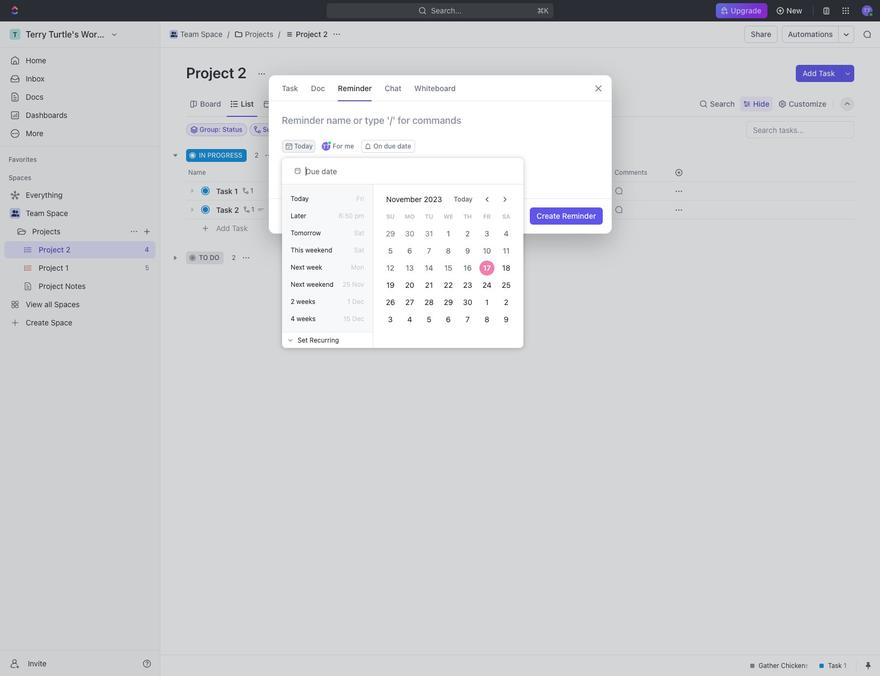 Task type: vqa. For each thing, say whether or not it's contained in the screenshot.
Docs
yes



Task type: locate. For each thing, give the bounding box(es) containing it.
1 next from the top
[[291, 263, 305, 272]]

1 vertical spatial team space
[[26, 209, 68, 218]]

0 horizontal spatial 25
[[343, 281, 351, 289]]

25 left nov
[[343, 281, 351, 289]]

1 button for 2
[[241, 204, 256, 215]]

weeks down 2 weeks
[[297, 315, 316, 323]]

reminder
[[338, 83, 372, 93], [563, 211, 596, 221]]

5 up '12'
[[388, 246, 393, 255]]

3 up 10
[[485, 229, 490, 238]]

favorites
[[9, 156, 37, 164]]

0 vertical spatial space
[[201, 30, 223, 39]]

1 vertical spatial next
[[291, 281, 305, 289]]

7
[[427, 246, 431, 255], [466, 315, 470, 324]]

1 right task 1 on the top left of page
[[250, 187, 254, 195]]

tree
[[4, 187, 156, 332]]

next up 2 weeks
[[291, 281, 305, 289]]

next for next week
[[291, 263, 305, 272]]

0 vertical spatial sat
[[354, 229, 364, 237]]

sidebar navigation
[[0, 21, 160, 677]]

9 up 16
[[466, 246, 470, 255]]

0 horizontal spatial team space
[[26, 209, 68, 218]]

add down calendar link
[[288, 151, 301, 159]]

project 2
[[296, 30, 328, 39], [186, 64, 250, 82]]

30 down "23"
[[463, 298, 473, 307]]

this
[[291, 246, 304, 254]]

customize
[[789, 99, 827, 108]]

0 horizontal spatial project
[[186, 64, 234, 82]]

1 vertical spatial 15
[[344, 315, 351, 323]]

0 vertical spatial weeks
[[297, 298, 316, 306]]

add task button down calendar link
[[275, 149, 321, 162]]

2 vertical spatial add
[[216, 224, 230, 233]]

2 horizontal spatial 4
[[504, 229, 509, 238]]

15 for 15 dec
[[344, 315, 351, 323]]

dialog
[[269, 75, 612, 234]]

calendar
[[274, 99, 306, 108]]

1 vertical spatial 1 button
[[241, 204, 256, 215]]

sat up 'mon'
[[354, 246, 364, 254]]

weekend for this weekend
[[305, 246, 332, 254]]

1 down we
[[447, 229, 450, 238]]

add task button
[[797, 65, 842, 82], [275, 149, 321, 162], [211, 222, 252, 235]]

1 horizontal spatial space
[[201, 30, 223, 39]]

weeks up 4 weeks
[[297, 298, 316, 306]]

11
[[503, 246, 510, 255]]

0 vertical spatial 9
[[466, 246, 470, 255]]

1 vertical spatial 5
[[427, 315, 432, 324]]

1 sat from the top
[[354, 229, 364, 237]]

29 down su on the left of page
[[386, 229, 395, 238]]

15 up 22
[[445, 263, 453, 273]]

1 vertical spatial dec
[[352, 315, 364, 323]]

2 sat from the top
[[354, 246, 364, 254]]

0 horizontal spatial /
[[227, 30, 230, 39]]

1 horizontal spatial reminder
[[563, 211, 596, 221]]

1 25 from the left
[[343, 281, 351, 289]]

30
[[405, 229, 415, 238], [463, 298, 473, 307]]

team space right user group image
[[180, 30, 223, 39]]

set recurring
[[298, 336, 339, 344]]

fr
[[483, 213, 491, 220]]

22
[[444, 281, 453, 290]]

0 vertical spatial projects
[[245, 30, 274, 39]]

dashboards
[[26, 111, 67, 120]]

0 horizontal spatial 5
[[388, 246, 393, 255]]

dialog containing task
[[269, 75, 612, 234]]

space right user group icon
[[46, 209, 68, 218]]

favorites button
[[4, 153, 41, 166]]

2 vertical spatial add task
[[216, 224, 248, 233]]

31
[[425, 229, 433, 238]]

1 button right task 2 on the left top of the page
[[241, 204, 256, 215]]

3
[[485, 229, 490, 238], [388, 315, 393, 324]]

tree inside sidebar 'navigation'
[[4, 187, 156, 332]]

7 down 31
[[427, 246, 431, 255]]

9 down the 18 at the top of the page
[[504, 315, 509, 324]]

4 down 27 at the top of the page
[[408, 315, 412, 324]]

1 horizontal spatial team
[[180, 30, 199, 39]]

today up th
[[454, 195, 473, 203]]

30 down mo
[[405, 229, 415, 238]]

24
[[483, 281, 492, 290]]

8 down 24
[[485, 315, 490, 324]]

21
[[425, 281, 433, 290]]

1 vertical spatial sat
[[354, 246, 364, 254]]

6
[[408, 246, 412, 255], [446, 315, 451, 324]]

add task
[[803, 69, 836, 78], [288, 151, 317, 159], [216, 224, 248, 233]]

1 vertical spatial 8
[[485, 315, 490, 324]]

search...
[[431, 6, 462, 15]]

1 vertical spatial 6
[[446, 315, 451, 324]]

1 vertical spatial team
[[26, 209, 44, 218]]

0 horizontal spatial team
[[26, 209, 44, 218]]

add task up the customize
[[803, 69, 836, 78]]

team space inside sidebar 'navigation'
[[26, 209, 68, 218]]

team right user group image
[[180, 30, 199, 39]]

team space right user group icon
[[26, 209, 68, 218]]

add task button up the customize
[[797, 65, 842, 82]]

2 dec from the top
[[352, 315, 364, 323]]

0 horizontal spatial 3
[[388, 315, 393, 324]]

0 vertical spatial add
[[803, 69, 817, 78]]

doc
[[311, 83, 325, 93]]

17
[[483, 263, 491, 273]]

0 vertical spatial reminder
[[338, 83, 372, 93]]

sat for tomorrow
[[354, 229, 364, 237]]

today down calendar
[[294, 142, 313, 150]]

1 button right task 1 on the top left of page
[[240, 186, 255, 196]]

0 vertical spatial team space
[[180, 30, 223, 39]]

1 horizontal spatial add
[[288, 151, 301, 159]]

0 horizontal spatial 15
[[344, 315, 351, 323]]

2 horizontal spatial add task button
[[797, 65, 842, 82]]

4 weeks
[[291, 315, 316, 323]]

spaces
[[9, 174, 31, 182]]

1 vertical spatial 7
[[466, 315, 470, 324]]

inbox link
[[4, 70, 156, 87]]

6 down 22
[[446, 315, 451, 324]]

reminder button
[[338, 76, 372, 101]]

1 / from the left
[[227, 30, 230, 39]]

projects link
[[232, 28, 276, 41], [32, 223, 126, 240]]

0 horizontal spatial project 2
[[186, 64, 250, 82]]

today inside dropdown button
[[294, 142, 313, 150]]

1 horizontal spatial 30
[[463, 298, 473, 307]]

0 vertical spatial project
[[296, 30, 321, 39]]

0 horizontal spatial 7
[[427, 246, 431, 255]]

0 horizontal spatial team space link
[[26, 205, 153, 222]]

next left "week"
[[291, 263, 305, 272]]

29 down 22
[[444, 298, 453, 307]]

0 horizontal spatial 9
[[466, 246, 470, 255]]

3 down the "26"
[[388, 315, 393, 324]]

reminder up gantt link on the top of page
[[338, 83, 372, 93]]

0 vertical spatial dec
[[352, 298, 364, 306]]

new
[[787, 6, 803, 15]]

1 button
[[240, 186, 255, 196], [241, 204, 256, 215]]

0 vertical spatial 30
[[405, 229, 415, 238]]

0 horizontal spatial space
[[46, 209, 68, 218]]

25 nov
[[343, 281, 364, 289]]

0 horizontal spatial 6
[[408, 246, 412, 255]]

1 horizontal spatial 6
[[446, 315, 451, 324]]

27
[[406, 298, 414, 307]]

weekend
[[305, 246, 332, 254], [307, 281, 334, 289]]

10
[[483, 246, 491, 255]]

task up due date text box
[[302, 151, 317, 159]]

9
[[466, 246, 470, 255], [504, 315, 509, 324]]

project 2 link
[[283, 28, 331, 41]]

task 2
[[216, 205, 239, 214]]

/
[[227, 30, 230, 39], [278, 30, 281, 39]]

1 horizontal spatial 5
[[427, 315, 432, 324]]

task up calendar
[[282, 83, 298, 93]]

add task down task 2 on the left top of the page
[[216, 224, 248, 233]]

task up task 2 on the left top of the page
[[216, 186, 233, 196]]

1 vertical spatial add task
[[288, 151, 317, 159]]

1 horizontal spatial 3
[[485, 229, 490, 238]]

1 vertical spatial projects
[[32, 227, 61, 236]]

2 horizontal spatial add
[[803, 69, 817, 78]]

1 horizontal spatial /
[[278, 30, 281, 39]]

0 horizontal spatial add
[[216, 224, 230, 233]]

5 down the 28
[[427, 315, 432, 324]]

1 vertical spatial project
[[186, 64, 234, 82]]

0 vertical spatial 1 button
[[240, 186, 255, 196]]

1 horizontal spatial project 2
[[296, 30, 328, 39]]

dashboards link
[[4, 107, 156, 124]]

weeks
[[297, 298, 316, 306], [297, 315, 316, 323]]

15 down 1 dec
[[344, 315, 351, 323]]

0 horizontal spatial add task button
[[211, 222, 252, 235]]

inbox
[[26, 74, 45, 83]]

1 horizontal spatial 15
[[445, 263, 453, 273]]

today up later
[[291, 195, 309, 203]]

task 1
[[216, 186, 238, 196]]

25 down the 18 at the top of the page
[[502, 281, 511, 290]]

1 vertical spatial 9
[[504, 315, 509, 324]]

reminder right create
[[563, 211, 596, 221]]

25
[[343, 281, 351, 289], [502, 281, 511, 290]]

2 next from the top
[[291, 281, 305, 289]]

1 horizontal spatial 29
[[444, 298, 453, 307]]

team
[[180, 30, 199, 39], [26, 209, 44, 218]]

board
[[200, 99, 221, 108]]

share button
[[745, 26, 778, 43]]

0 horizontal spatial 8
[[446, 246, 451, 255]]

dec
[[352, 298, 364, 306], [352, 315, 364, 323]]

add task button down task 2 on the left top of the page
[[211, 222, 252, 235]]

add up the customize
[[803, 69, 817, 78]]

dec down nov
[[352, 298, 364, 306]]

weekend down "week"
[[307, 281, 334, 289]]

0 horizontal spatial 29
[[386, 229, 395, 238]]

in
[[199, 151, 206, 159]]

1 down 24
[[486, 298, 489, 307]]

nov
[[352, 281, 364, 289]]

1 vertical spatial team space link
[[26, 205, 153, 222]]

0 vertical spatial 7
[[427, 246, 431, 255]]

projects
[[245, 30, 274, 39], [32, 227, 61, 236]]

4 up 11
[[504, 229, 509, 238]]

4
[[504, 229, 509, 238], [291, 315, 295, 323], [408, 315, 412, 324]]

1 vertical spatial 3
[[388, 315, 393, 324]]

sat down pm
[[354, 229, 364, 237]]

5
[[388, 246, 393, 255], [427, 315, 432, 324]]

1 up task 2 on the left top of the page
[[235, 186, 238, 196]]

next weekend
[[291, 281, 334, 289]]

weekend up "week"
[[305, 246, 332, 254]]

create
[[537, 211, 561, 221]]

0 vertical spatial next
[[291, 263, 305, 272]]

invite
[[28, 659, 47, 668]]

0 vertical spatial weekend
[[305, 246, 332, 254]]

add
[[803, 69, 817, 78], [288, 151, 301, 159], [216, 224, 230, 233]]

space right user group image
[[201, 30, 223, 39]]

4 down 2 weeks
[[291, 315, 295, 323]]

1 horizontal spatial add task button
[[275, 149, 321, 162]]

project 2 inside project 2 link
[[296, 30, 328, 39]]

1 button for 1
[[240, 186, 255, 196]]

next
[[291, 263, 305, 272], [291, 281, 305, 289]]

29
[[386, 229, 395, 238], [444, 298, 453, 307]]

1 horizontal spatial 25
[[502, 281, 511, 290]]

1 vertical spatial weeks
[[297, 315, 316, 323]]

1 dec from the top
[[352, 298, 364, 306]]

task
[[819, 69, 836, 78], [282, 83, 298, 93], [302, 151, 317, 159], [216, 186, 233, 196], [216, 205, 233, 214], [232, 224, 248, 233]]

8 up 22
[[446, 246, 451, 255]]

15
[[445, 263, 453, 273], [344, 315, 351, 323]]

14
[[425, 263, 433, 273]]

team right user group icon
[[26, 209, 44, 218]]

2023
[[424, 195, 442, 204]]

0 vertical spatial team space link
[[167, 28, 225, 41]]

user group image
[[171, 32, 177, 37]]

6 up '13'
[[408, 246, 412, 255]]

add down task 2 on the left top of the page
[[216, 224, 230, 233]]

dec down 1 dec
[[352, 315, 364, 323]]

1 horizontal spatial project
[[296, 30, 321, 39]]

0 vertical spatial 15
[[445, 263, 453, 273]]

2 horizontal spatial add task
[[803, 69, 836, 78]]

1 down 25 nov
[[348, 298, 351, 306]]

0 horizontal spatial add task
[[216, 224, 248, 233]]

25 for 25
[[502, 281, 511, 290]]

2 25 from the left
[[502, 281, 511, 290]]

1 vertical spatial weekend
[[307, 281, 334, 289]]

automations button
[[783, 26, 839, 42]]

1 horizontal spatial 4
[[408, 315, 412, 324]]

tree containing team space
[[4, 187, 156, 332]]

create reminder
[[537, 211, 596, 221]]

7 down "23"
[[466, 315, 470, 324]]

add task for the topmost add task button
[[803, 69, 836, 78]]

⌘k
[[538, 6, 549, 15]]

1 horizontal spatial projects link
[[232, 28, 276, 41]]

today inside button
[[454, 195, 473, 203]]

add task up due date text box
[[288, 151, 317, 159]]



Task type: describe. For each thing, give the bounding box(es) containing it.
add task for bottommost add task button
[[216, 224, 248, 233]]

later
[[291, 212, 306, 220]]

search button
[[697, 96, 739, 111]]

gantt
[[364, 99, 384, 108]]

1 horizontal spatial team space link
[[167, 28, 225, 41]]

Reminder na﻿me or type '/' for commands text field
[[269, 114, 612, 140]]

whiteboard
[[415, 83, 456, 93]]

16
[[464, 263, 472, 273]]

1 dec
[[348, 298, 364, 306]]

automations
[[789, 30, 833, 39]]

1 horizontal spatial add task
[[288, 151, 317, 159]]

task button
[[282, 76, 298, 101]]

team inside sidebar 'navigation'
[[26, 209, 44, 218]]

weeks for 4 weeks
[[297, 315, 316, 323]]

chat
[[385, 83, 402, 93]]

assignees button
[[434, 123, 484, 136]]

weekend for next weekend
[[307, 281, 334, 289]]

customize button
[[775, 96, 830, 111]]

in progress
[[199, 151, 242, 159]]

we
[[444, 213, 453, 220]]

list
[[241, 99, 254, 108]]

fri
[[357, 195, 364, 203]]

board link
[[198, 96, 221, 111]]

25 for 25 nov
[[343, 281, 351, 289]]

1 vertical spatial add
[[288, 151, 301, 159]]

0 vertical spatial add task button
[[797, 65, 842, 82]]

docs
[[26, 92, 43, 101]]

task down task 1 on the top left of page
[[216, 205, 233, 214]]

6:50 pm
[[339, 212, 364, 220]]

0 vertical spatial team
[[180, 30, 199, 39]]

1 horizontal spatial 9
[[504, 315, 509, 324]]

tu
[[425, 213, 433, 220]]

23
[[463, 281, 472, 290]]

team space link inside tree
[[26, 205, 153, 222]]

28
[[425, 298, 434, 307]]

calendar link
[[272, 96, 306, 111]]

upgrade link
[[717, 3, 768, 18]]

1 vertical spatial 30
[[463, 298, 473, 307]]

docs link
[[4, 89, 156, 106]]

0 vertical spatial 6
[[408, 246, 412, 255]]

table link
[[323, 96, 345, 111]]

sa
[[502, 213, 511, 220]]

1 vertical spatial projects link
[[32, 223, 126, 240]]

0 horizontal spatial reminder
[[338, 83, 372, 93]]

2 vertical spatial add task button
[[211, 222, 252, 235]]

1 vertical spatial 29
[[444, 298, 453, 307]]

projects inside sidebar 'navigation'
[[32, 227, 61, 236]]

november
[[386, 195, 422, 204]]

create reminder button
[[530, 208, 603, 225]]

dec for 1 dec
[[352, 298, 364, 306]]

gantt link
[[362, 96, 384, 111]]

20
[[405, 281, 415, 290]]

0 horizontal spatial 30
[[405, 229, 415, 238]]

2 / from the left
[[278, 30, 281, 39]]

home link
[[4, 52, 156, 69]]

upgrade
[[732, 6, 762, 15]]

hide
[[754, 99, 770, 108]]

to
[[199, 254, 208, 262]]

Due date text field
[[306, 167, 395, 176]]

26
[[386, 298, 395, 307]]

1 vertical spatial project 2
[[186, 64, 250, 82]]

dec for 15 dec
[[352, 315, 364, 323]]

today button
[[282, 140, 316, 153]]

su
[[386, 213, 395, 220]]

sat for this weekend
[[354, 246, 364, 254]]

15 dec
[[344, 315, 364, 323]]

0 vertical spatial 8
[[446, 246, 451, 255]]

0 vertical spatial 29
[[386, 229, 395, 238]]

add for the topmost add task button
[[803, 69, 817, 78]]

add for bottommost add task button
[[216, 224, 230, 233]]

search
[[711, 99, 735, 108]]

weeks for 2 weeks
[[297, 298, 316, 306]]

list link
[[239, 96, 254, 111]]

week
[[307, 263, 322, 272]]

task down task 2 on the left top of the page
[[232, 224, 248, 233]]

1 horizontal spatial 8
[[485, 315, 490, 324]]

next week
[[291, 263, 322, 272]]

to do
[[199, 254, 220, 262]]

th
[[464, 213, 472, 220]]

1 horizontal spatial projects
[[245, 30, 274, 39]]

0 vertical spatial 3
[[485, 229, 490, 238]]

2 weeks
[[291, 298, 316, 306]]

18
[[503, 263, 511, 273]]

today button
[[448, 191, 479, 208]]

next for next weekend
[[291, 281, 305, 289]]

13
[[406, 263, 414, 273]]

Search tasks... text field
[[747, 122, 854, 138]]

1 vertical spatial add task button
[[275, 149, 321, 162]]

1 horizontal spatial team space
[[180, 30, 223, 39]]

new button
[[772, 2, 809, 19]]

0 horizontal spatial 4
[[291, 315, 295, 323]]

reminder inside button
[[563, 211, 596, 221]]

hide button
[[741, 96, 773, 111]]

doc button
[[311, 76, 325, 101]]

tomorrow
[[291, 229, 321, 237]]

pm
[[355, 212, 364, 220]]

set
[[298, 336, 308, 344]]

task up the customize
[[819, 69, 836, 78]]

progress
[[208, 151, 242, 159]]

do
[[210, 254, 220, 262]]

15 for 15
[[445, 263, 453, 273]]

november 2023
[[386, 195, 442, 204]]

chat button
[[385, 76, 402, 101]]

6:50
[[339, 212, 353, 220]]

share
[[751, 30, 772, 39]]

user group image
[[11, 210, 19, 217]]

1 horizontal spatial 7
[[466, 315, 470, 324]]

12
[[387, 263, 395, 273]]

mo
[[405, 213, 415, 220]]

table
[[326, 99, 345, 108]]

recurring
[[310, 336, 339, 344]]

space inside tree
[[46, 209, 68, 218]]

19
[[387, 281, 395, 290]]

mon
[[351, 263, 364, 272]]

1 right task 2 on the left top of the page
[[251, 206, 255, 214]]

0 vertical spatial projects link
[[232, 28, 276, 41]]



